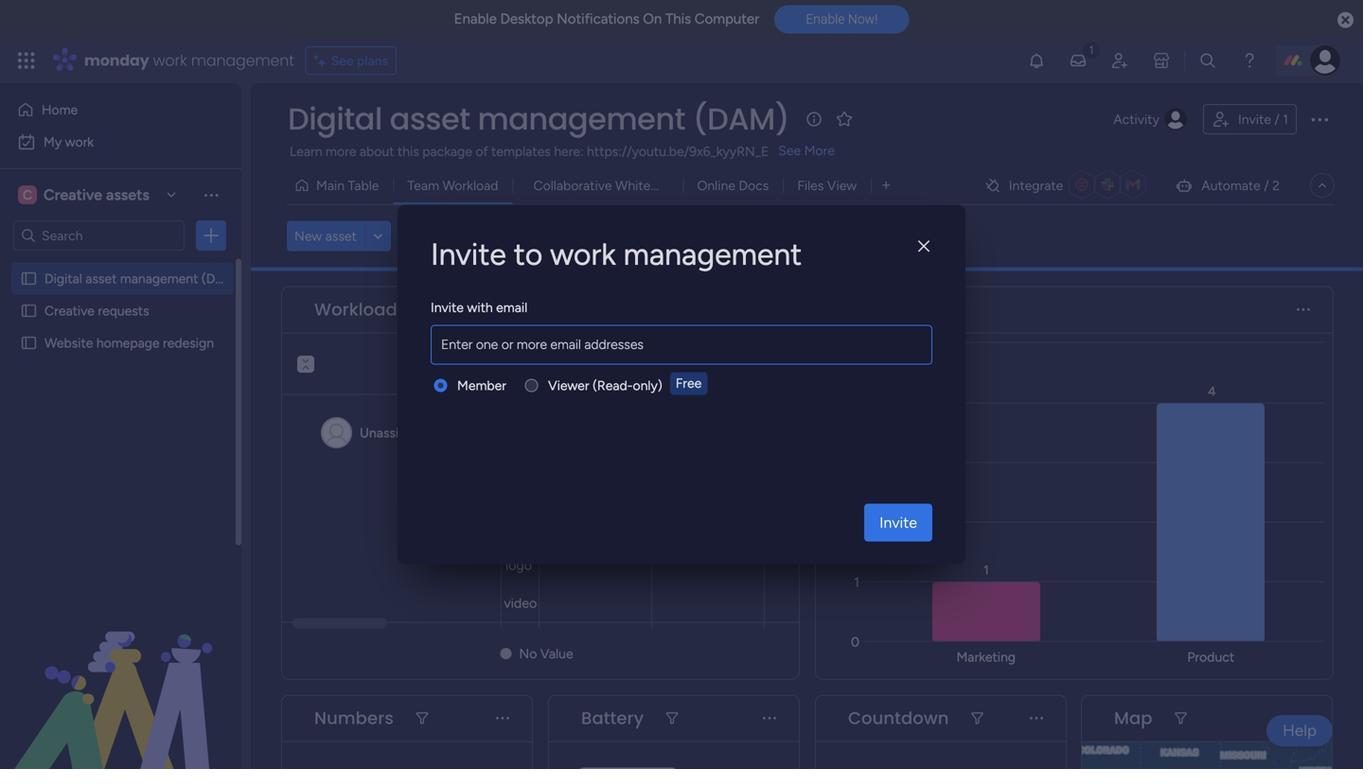 Task type: locate. For each thing, give the bounding box(es) containing it.
angle down image
[[374, 229, 383, 243]]

1 horizontal spatial workload
[[443, 178, 499, 194]]

see plans button
[[306, 46, 397, 75]]

work right my
[[65, 134, 94, 150]]

asset
[[390, 98, 470, 140], [326, 228, 357, 244], [85, 271, 117, 287]]

requests
[[98, 303, 149, 319]]

0 horizontal spatial digital
[[45, 271, 82, 287]]

enable inside button
[[806, 11, 845, 27]]

0 horizontal spatial digital asset management (dam)
[[45, 271, 240, 287]]

option
[[0, 262, 241, 266]]

my
[[44, 134, 62, 150]]

0 vertical spatial see
[[331, 53, 354, 69]]

no
[[519, 646, 537, 662]]

asset inside list box
[[85, 271, 117, 287]]

Workload field
[[310, 298, 402, 322]]

add to favorites image
[[835, 109, 854, 128]]

/ left 1
[[1275, 111, 1280, 127]]

2 more dots image from the left
[[1030, 712, 1044, 726]]

more dots image
[[763, 712, 777, 726], [1030, 712, 1044, 726]]

weeks option
[[664, 295, 738, 325]]

0 horizontal spatial asset
[[85, 271, 117, 287]]

2 enable from the left
[[806, 11, 845, 27]]

0 horizontal spatial see
[[331, 53, 354, 69]]

more dots image
[[1297, 303, 1311, 317], [496, 712, 509, 726], [1296, 712, 1310, 726]]

see left plans
[[331, 53, 354, 69]]

public board image up public board icon on the top left of the page
[[20, 270, 38, 288]]

0 horizontal spatial enable
[[454, 10, 497, 27]]

invite inside invite / 1 "button"
[[1239, 111, 1272, 127]]

0 vertical spatial (dam)
[[693, 98, 790, 140]]

/ inside "button"
[[1275, 111, 1280, 127]]

creative requests
[[45, 303, 149, 319]]

this
[[398, 143, 419, 160]]

1 vertical spatial public board image
[[20, 334, 38, 352]]

1 vertical spatial workload
[[314, 298, 398, 322]]

1 horizontal spatial /
[[1275, 111, 1280, 127]]

creative assets
[[44, 186, 149, 204]]

/ left 2
[[1265, 178, 1270, 194]]

1 enable from the left
[[454, 10, 497, 27]]

digital asset management (dam) up requests
[[45, 271, 240, 287]]

0 vertical spatial digital asset management (dam)
[[288, 98, 790, 140]]

1 more dots image from the left
[[763, 712, 777, 726]]

w7
[[346, 374, 362, 386]]

main
[[316, 178, 345, 194]]

asset up package
[[390, 98, 470, 140]]

1 horizontal spatial asset
[[326, 228, 357, 244]]

help button
[[1267, 716, 1333, 747]]

digital
[[288, 98, 382, 140], [45, 271, 82, 287]]

more dots image for battery
[[763, 712, 777, 726]]

management
[[191, 50, 294, 71], [478, 98, 686, 140], [624, 236, 802, 273], [120, 271, 198, 287]]

1 vertical spatial asset
[[326, 228, 357, 244]]

1 vertical spatial creative
[[45, 303, 95, 319]]

whiteboard
[[615, 178, 685, 194]]

1 horizontal spatial (dam)
[[693, 98, 790, 140]]

work inside option
[[65, 134, 94, 150]]

filter
[[734, 228, 764, 244]]

digital up more
[[288, 98, 382, 140]]

creative right the 'c'
[[44, 186, 102, 204]]

invite for invite to work management
[[431, 236, 506, 273]]

map region
[[1082, 743, 1332, 770]]

digital asset management (dam) inside list box
[[45, 271, 240, 287]]

invite
[[1239, 111, 1272, 127], [431, 236, 506, 273], [431, 300, 464, 316], [880, 514, 918, 532]]

2 horizontal spatial work
[[550, 236, 616, 273]]

public board image
[[20, 270, 38, 288], [20, 334, 38, 352]]

more dots image for countdown
[[1030, 712, 1044, 726]]

learn
[[290, 143, 323, 160]]

0 vertical spatial work
[[153, 50, 187, 71]]

public board image for digital asset management (dam)
[[20, 270, 38, 288]]

see more link
[[777, 141, 837, 160]]

0 horizontal spatial (dam)
[[202, 271, 240, 287]]

4 - from the left
[[716, 374, 720, 386]]

w8   19 - 25
[[458, 374, 508, 386]]

home
[[42, 102, 78, 118]]

no value
[[519, 646, 574, 662]]

1 horizontal spatial enable
[[806, 11, 845, 27]]

home option
[[11, 95, 230, 125]]

automate / 2
[[1202, 178, 1280, 194]]

lottie animation element
[[0, 579, 241, 770]]

- right 4
[[716, 374, 720, 386]]

0 vertical spatial digital
[[288, 98, 382, 140]]

chart
[[849, 298, 898, 322]]

1 horizontal spatial work
[[153, 50, 187, 71]]

my work option
[[11, 127, 230, 157]]

digital up 'creative requests'
[[45, 271, 82, 287]]

work right monday
[[153, 50, 187, 71]]

workload up february
[[314, 298, 398, 322]]

add widget button
[[404, 221, 517, 251]]

- right 19
[[489, 374, 494, 386]]

/
[[1275, 111, 1280, 127], [1265, 178, 1270, 194]]

public board image down public board icon on the top left of the page
[[20, 334, 38, 352]]

0 vertical spatial public board image
[[20, 270, 38, 288]]

enable left the desktop
[[454, 10, 497, 27]]

18
[[384, 374, 395, 386]]

team workload button
[[393, 170, 513, 201]]

main table button
[[287, 170, 393, 201]]

0 vertical spatial creative
[[44, 186, 102, 204]]

see plans
[[331, 53, 388, 69]]

countdown
[[849, 707, 949, 731]]

(dam) up online docs button
[[693, 98, 790, 140]]

0 vertical spatial workload
[[443, 178, 499, 194]]

plans
[[357, 53, 388, 69]]

files
[[798, 178, 824, 194]]

enable
[[454, 10, 497, 27], [806, 11, 845, 27]]

2 - from the left
[[489, 374, 494, 386]]

work right the v2 search icon
[[550, 236, 616, 273]]

0 vertical spatial /
[[1275, 111, 1280, 127]]

home link
[[11, 95, 230, 125]]

0 horizontal spatial work
[[65, 134, 94, 150]]

enable now!
[[806, 11, 878, 27]]

1 vertical spatial /
[[1265, 178, 1270, 194]]

2 public board image from the top
[[20, 334, 38, 352]]

0 horizontal spatial workload
[[314, 298, 398, 322]]

1 public board image from the top
[[20, 270, 38, 288]]

Search field
[[549, 223, 605, 249]]

notifications
[[557, 10, 640, 27]]

1 vertical spatial work
[[65, 134, 94, 150]]

person
[[646, 228, 687, 244]]

list box
[[0, 259, 241, 615]]

about
[[360, 143, 394, 160]]

with
[[467, 300, 493, 316]]

digital asset management (dam)
[[288, 98, 790, 140], [45, 271, 240, 287]]

2 vertical spatial work
[[550, 236, 616, 273]]

see
[[331, 53, 354, 69], [779, 143, 801, 159]]

creative
[[44, 186, 102, 204], [45, 303, 95, 319]]

dapulse close image
[[1338, 11, 1354, 30]]

v2 search image
[[535, 225, 549, 247]]

1 horizontal spatial see
[[779, 143, 801, 159]]

workload inside workload field
[[314, 298, 398, 322]]

see left more
[[779, 143, 801, 159]]

arrow down image
[[771, 225, 793, 247]]

(dam)
[[693, 98, 790, 140], [202, 271, 240, 287]]

creative up website in the top left of the page
[[45, 303, 95, 319]]

invite inside invite button
[[880, 514, 918, 532]]

c
[[23, 187, 32, 203]]

main table
[[316, 178, 379, 194]]

1 horizontal spatial more dots image
[[1030, 712, 1044, 726]]

Countdown field
[[844, 707, 954, 732]]

0 vertical spatial asset
[[390, 98, 470, 140]]

see inside see plans button
[[331, 53, 354, 69]]

view
[[827, 178, 857, 194]]

enable left 'now!'
[[806, 11, 845, 27]]

/ for 2
[[1265, 178, 1270, 194]]

workload down of
[[443, 178, 499, 194]]

help
[[1283, 722, 1317, 741]]

asset right 'new'
[[326, 228, 357, 244]]

invite to work management
[[431, 236, 802, 273]]

docs
[[739, 178, 769, 194]]

collaborative
[[534, 178, 612, 194]]

of
[[476, 143, 488, 160]]

- for w10   4 - 10
[[716, 374, 720, 386]]

invite for invite / 1
[[1239, 111, 1272, 127]]

map
[[1115, 707, 1153, 731]]

3
[[623, 374, 628, 386]]

automate
[[1202, 178, 1261, 194]]

1 - from the left
[[377, 374, 381, 386]]

enable now! button
[[775, 5, 909, 33]]

19
[[477, 374, 487, 386]]

more
[[805, 143, 835, 159]]

person button
[[616, 221, 698, 251]]

1 vertical spatial see
[[779, 143, 801, 159]]

invite for invite
[[880, 514, 918, 532]]

2 horizontal spatial asset
[[390, 98, 470, 140]]

digital asset management (dam) up templates
[[288, 98, 790, 140]]

website homepage redesign
[[45, 335, 214, 351]]

1 vertical spatial (dam)
[[202, 271, 240, 287]]

creative for creative assets
[[44, 186, 102, 204]]

widget
[[467, 228, 508, 244]]

(dam) up redesign
[[202, 271, 240, 287]]

1 vertical spatial digital asset management (dam)
[[45, 271, 240, 287]]

work
[[153, 50, 187, 71], [65, 134, 94, 150], [550, 236, 616, 273]]

w10   4 - 10
[[683, 374, 734, 386]]

files view button
[[783, 170, 871, 201]]

add view image
[[883, 179, 890, 192]]

asset up 'creative requests'
[[85, 271, 117, 287]]

new asset button
[[287, 221, 364, 251]]

- right 12
[[377, 374, 381, 386]]

update feed image
[[1069, 51, 1088, 70]]

work for my
[[65, 134, 94, 150]]

1 vertical spatial digital
[[45, 271, 82, 287]]

2 vertical spatial asset
[[85, 271, 117, 287]]

workspace selection element
[[18, 184, 152, 206]]

to
[[514, 236, 543, 273]]

0 horizontal spatial /
[[1265, 178, 1270, 194]]

1 horizontal spatial digital asset management (dam)
[[288, 98, 790, 140]]

new
[[295, 228, 322, 244]]

more dots image for map
[[1296, 712, 1310, 726]]

25
[[496, 374, 508, 386]]

- left 3
[[616, 374, 620, 386]]

workload
[[443, 178, 499, 194], [314, 298, 398, 322]]

0 horizontal spatial more dots image
[[763, 712, 777, 726]]

creative inside workspace selection "element"
[[44, 186, 102, 204]]

today button
[[593, 294, 646, 326]]

workspace image
[[18, 185, 37, 205]]

1 image
[[1083, 39, 1100, 60]]



Task type: vqa. For each thing, say whether or not it's contained in the screenshot.
"$1,600 Sum"
no



Task type: describe. For each thing, give the bounding box(es) containing it.
my work link
[[11, 127, 230, 157]]

collaborative whiteboard button
[[513, 170, 685, 201]]

invite / 1 button
[[1204, 104, 1297, 134]]

files view
[[798, 178, 857, 194]]

monday marketplace image
[[1152, 51, 1171, 70]]

computer
[[695, 10, 760, 27]]

on
[[643, 10, 662, 27]]

table
[[348, 178, 379, 194]]

w7   12 - 18
[[346, 374, 395, 386]]

12
[[364, 374, 374, 386]]

activity button
[[1106, 104, 1196, 134]]

public board image
[[20, 302, 38, 320]]

only)
[[633, 378, 663, 394]]

Battery field
[[577, 707, 649, 732]]

value
[[541, 646, 574, 662]]

invite / 1
[[1239, 111, 1289, 127]]

free
[[676, 376, 702, 392]]

list box containing digital asset management (dam)
[[0, 259, 241, 615]]

invite button
[[865, 504, 933, 542]]

my work
[[44, 134, 94, 150]]

lottie animation image
[[0, 579, 241, 770]]

monday
[[84, 50, 149, 71]]

email
[[496, 300, 528, 316]]

10
[[723, 374, 734, 386]]

w9   feb 26 - 3
[[563, 374, 628, 386]]

monday work management
[[84, 50, 294, 71]]

online docs
[[697, 178, 769, 194]]

package
[[423, 143, 472, 160]]

- for w8   19 - 25
[[489, 374, 494, 386]]

help image
[[1241, 51, 1259, 70]]

w9
[[563, 374, 579, 386]]

member
[[457, 378, 507, 394]]

integrate button
[[977, 166, 1160, 205]]

today
[[602, 302, 637, 318]]

activity
[[1114, 111, 1160, 127]]

show board description image
[[803, 110, 826, 129]]

notifications image
[[1027, 51, 1046, 70]]

management inside list box
[[120, 271, 198, 287]]

close image
[[919, 240, 930, 254]]

Numbers field
[[310, 707, 399, 732]]

add
[[439, 228, 464, 244]]

(dam) inside list box
[[202, 271, 240, 287]]

more dots image for numbers
[[496, 712, 509, 726]]

asset inside button
[[326, 228, 357, 244]]

Digital asset management (DAM) field
[[283, 98, 795, 140]]

john smith image
[[1311, 45, 1341, 76]]

https://youtu.be/9x6_kyyrn_e
[[587, 143, 769, 160]]

v2 collapse up image
[[297, 363, 314, 375]]

this
[[666, 10, 691, 27]]

enable for enable now!
[[806, 11, 845, 27]]

Map field
[[1110, 707, 1158, 732]]

more
[[326, 143, 357, 160]]

invite for invite with email
[[431, 300, 464, 316]]

online docs button
[[683, 170, 783, 201]]

2
[[1273, 178, 1280, 194]]

/ for 1
[[1275, 111, 1280, 127]]

enable for enable desktop notifications on this computer
[[454, 10, 497, 27]]

- for w7   12 - 18
[[377, 374, 381, 386]]

redesign
[[163, 335, 214, 351]]

enable desktop notifications on this computer
[[454, 10, 760, 27]]

w10
[[683, 374, 704, 386]]

4
[[707, 374, 713, 386]]

Enter one or more email addresses text field
[[436, 326, 928, 364]]

online
[[697, 178, 736, 194]]

collapse board header image
[[1315, 178, 1331, 193]]

invite members image
[[1111, 51, 1130, 70]]

templates
[[492, 143, 551, 160]]

numbers
[[314, 707, 394, 731]]

battery
[[581, 707, 644, 731]]

search everything image
[[1199, 51, 1218, 70]]

team workload
[[408, 178, 499, 194]]

(read-
[[593, 378, 633, 394]]

unassigned
[[360, 425, 429, 441]]

add widget
[[439, 228, 508, 244]]

26
[[601, 374, 613, 386]]

workload inside team workload button
[[443, 178, 499, 194]]

Search in workspace field
[[40, 225, 158, 247]]

see inside learn more about this package of templates here: https://youtu.be/9x6_kyyrn_e see more
[[779, 143, 801, 159]]

creative for creative requests
[[45, 303, 95, 319]]

public board image for website homepage redesign
[[20, 334, 38, 352]]

3 - from the left
[[616, 374, 620, 386]]

2024
[[384, 341, 415, 357]]

new asset
[[295, 228, 357, 244]]

website
[[45, 335, 93, 351]]

assets
[[106, 186, 149, 204]]

Chart field
[[844, 298, 902, 322]]

v2 collapse down image
[[297, 349, 314, 362]]

1 horizontal spatial digital
[[288, 98, 382, 140]]

now!
[[848, 11, 878, 27]]

viewer
[[548, 378, 590, 394]]

learn more about this package of templates here: https://youtu.be/9x6_kyyrn_e see more
[[290, 143, 835, 160]]

w8
[[458, 374, 474, 386]]

1
[[1283, 111, 1289, 127]]

work for monday
[[153, 50, 187, 71]]

viewer (read-only)
[[548, 378, 663, 394]]

integrate
[[1009, 178, 1064, 194]]

select product image
[[17, 51, 36, 70]]

desktop
[[500, 10, 553, 27]]

team
[[408, 178, 439, 194]]

filter button
[[704, 221, 793, 251]]

feb
[[581, 374, 599, 386]]

weeks
[[664, 302, 703, 318]]

here:
[[554, 143, 584, 160]]

homepage
[[96, 335, 160, 351]]



